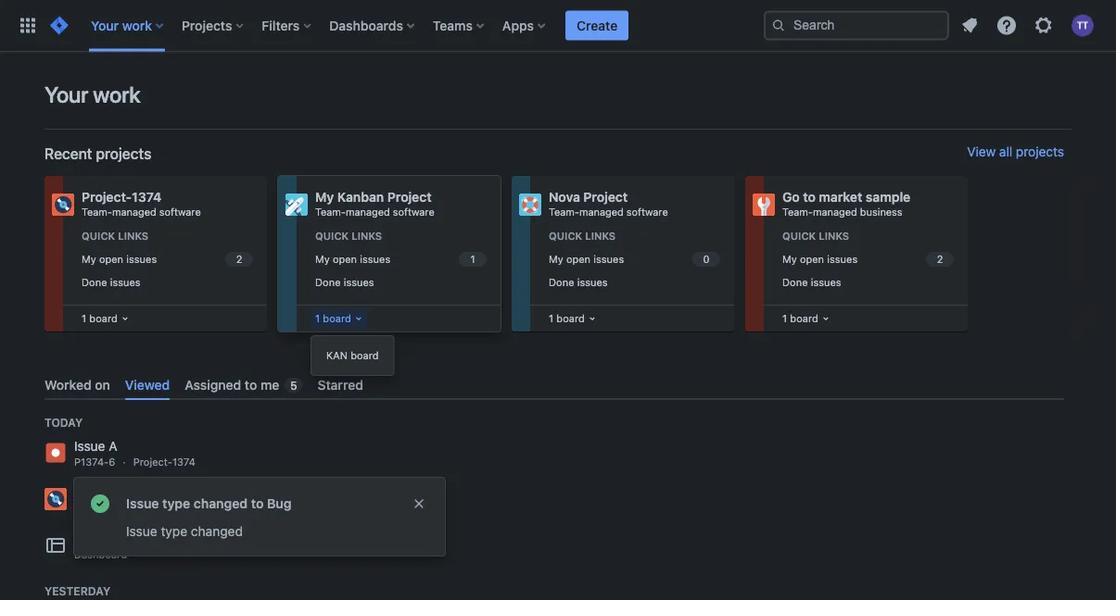 Task type: describe. For each thing, give the bounding box(es) containing it.
filters button
[[256, 11, 318, 40]]

open for kanban
[[333, 253, 357, 265]]

your work button
[[85, 11, 171, 40]]

nova
[[549, 190, 580, 205]]

done for nova
[[549, 276, 574, 288]]

my open issues for to
[[782, 253, 858, 265]]

alert containing issue type changed to bug
[[74, 478, 445, 556]]

quick links for project
[[549, 230, 616, 242]]

your inside your work dropdown button
[[91, 18, 119, 33]]

dashboard
[[74, 549, 127, 562]]

my open issues for 1374
[[82, 253, 157, 265]]

2 vertical spatial 1374
[[122, 486, 150, 501]]

quick links for kanban
[[315, 230, 382, 242]]

notifications image
[[959, 14, 981, 37]]

kan board
[[326, 350, 379, 362]]

on
[[95, 377, 110, 393]]

done issues for to
[[782, 276, 841, 288]]

links for kanban
[[351, 230, 382, 242]]

issue a p1374-6 · project-1374
[[74, 439, 196, 469]]

kan
[[326, 350, 348, 362]]

dismiss image
[[412, 497, 426, 512]]

recent projects
[[44, 145, 151, 163]]

1 vertical spatial your
[[44, 82, 88, 108]]

my open issues for kanban
[[315, 253, 390, 265]]

done issues link for project-1374
[[78, 272, 256, 293]]

starred
[[318, 377, 363, 393]]

done issues link for my kanban project
[[311, 272, 489, 293]]

view all projects link
[[967, 144, 1064, 163]]

projects button
[[176, 11, 251, 40]]

yesterday
[[44, 585, 111, 598]]

1 1 board button from the left
[[78, 309, 132, 329]]

issue for issue a p1374-6 · project-1374
[[74, 439, 105, 454]]

board for project-
[[89, 312, 118, 324]]

viewed
[[125, 377, 170, 393]]

market
[[819, 190, 862, 205]]

2 1 board from the left
[[315, 312, 351, 324]]

changed for issue type changed to bug
[[194, 496, 248, 512]]

0 horizontal spatial projects
[[96, 145, 151, 163]]

primary element
[[11, 0, 764, 51]]

work inside dropdown button
[[122, 18, 152, 33]]

·
[[123, 457, 126, 469]]

teams
[[433, 18, 473, 33]]

5
[[290, 379, 297, 392]]

1 for nova project
[[549, 312, 554, 324]]

banner containing your work
[[0, 0, 1116, 52]]

issue type changed
[[126, 524, 243, 540]]

1 board button for market
[[779, 309, 833, 329]]

2 vertical spatial to
[[251, 496, 264, 512]]

1 board for nova project
[[549, 312, 585, 324]]

2 vertical spatial project-
[[74, 486, 122, 501]]

worked on
[[44, 377, 110, 393]]

open for project
[[566, 253, 591, 265]]

done for go
[[782, 276, 808, 288]]

done issues for kanban
[[315, 276, 374, 288]]

tab list containing worked on
[[37, 370, 1072, 401]]

my open issues link for go to market sample
[[779, 249, 957, 270]]

sample
[[866, 190, 911, 205]]

view all projects
[[967, 144, 1064, 159]]

kan board button
[[311, 342, 394, 370]]

apps
[[502, 18, 534, 33]]

done for my
[[315, 276, 341, 288]]

my for nova project
[[549, 253, 563, 265]]

0 vertical spatial project-1374 team-managed software
[[82, 190, 201, 218]]

teams button
[[427, 11, 491, 40]]

apps button
[[497, 11, 553, 40]]

recent
[[44, 145, 92, 163]]

team- down "recent projects"
[[82, 206, 112, 218]]

settings image
[[1033, 14, 1055, 37]]

type for issue type changed
[[161, 524, 187, 540]]

managed inside "my kanban project team-managed software"
[[346, 206, 390, 218]]

type for issue type changed to bug
[[162, 496, 190, 512]]

6
[[109, 457, 115, 469]]

appswitcher icon image
[[17, 14, 39, 37]]

team- inside nova project team-managed software
[[549, 206, 579, 218]]

board inside kan board link
[[351, 350, 379, 362]]

managed down "recent projects"
[[112, 206, 156, 218]]

open for 1374
[[99, 253, 123, 265]]

dashboard
[[120, 532, 184, 547]]

2 board image from the left
[[351, 311, 366, 326]]

1 for go to market sample
[[782, 312, 787, 324]]

done issues link for nova project
[[545, 272, 723, 293]]

1 board for project-1374
[[82, 312, 118, 324]]



Task type: vqa. For each thing, say whether or not it's contained in the screenshot.
are
no



Task type: locate. For each thing, give the bounding box(es) containing it.
done for project-
[[82, 276, 107, 288]]

1 vertical spatial project-
[[133, 457, 172, 469]]

issues
[[126, 253, 157, 265], [360, 253, 390, 265], [594, 253, 624, 265], [827, 253, 858, 265], [110, 276, 141, 288], [344, 276, 374, 288], [577, 276, 608, 288], [811, 276, 841, 288]]

tab list
[[37, 370, 1072, 401]]

1 board for go to market sample
[[782, 312, 818, 324]]

my open issues
[[82, 253, 157, 265], [315, 253, 390, 265], [549, 253, 624, 265], [782, 253, 858, 265]]

1 board button
[[545, 309, 600, 329], [779, 309, 833, 329]]

board image
[[818, 311, 833, 326]]

my open issues link for nova project
[[545, 249, 723, 270]]

board image for project-
[[118, 311, 132, 326]]

your up recent on the top left of page
[[44, 82, 88, 108]]

2 my open issues link from the left
[[311, 249, 489, 270]]

quick
[[82, 230, 115, 242], [315, 230, 349, 242], [549, 230, 582, 242], [782, 230, 816, 242]]

software inside nova project team-managed software
[[626, 206, 668, 218]]

done issues link for go to market sample
[[779, 272, 957, 293]]

assigned to me
[[185, 377, 279, 393]]

quick links down "recent projects"
[[82, 230, 148, 242]]

open for to
[[800, 253, 824, 265]]

1 done from the left
[[82, 276, 107, 288]]

project right nova
[[583, 190, 628, 205]]

1374 up issue type changed to bug
[[172, 457, 196, 469]]

your work left projects
[[91, 18, 152, 33]]

4 1 board from the left
[[782, 312, 818, 324]]

1374
[[132, 190, 162, 205], [172, 457, 196, 469], [122, 486, 150, 501]]

1 vertical spatial to
[[245, 377, 257, 393]]

quick links down kanban at the left top
[[315, 230, 382, 242]]

my for go to market sample
[[782, 253, 797, 265]]

my open issues link for project-1374
[[78, 249, 256, 270]]

team- up the default
[[74, 503, 105, 515]]

1 1 board button from the left
[[545, 309, 600, 329]]

2 open from the left
[[333, 253, 357, 265]]

done issues link
[[78, 272, 256, 293], [311, 272, 489, 293], [545, 272, 723, 293], [779, 272, 957, 293]]

1 horizontal spatial projects
[[1016, 144, 1064, 159]]

3 quick links from the left
[[549, 230, 616, 242]]

today
[[44, 416, 83, 429]]

project- down the p1374-
[[74, 486, 122, 501]]

issue right the default
[[126, 524, 157, 540]]

your work inside your work dropdown button
[[91, 18, 152, 33]]

team- inside go to market sample team-managed business
[[782, 206, 813, 218]]

changed for issue type changed
[[191, 524, 243, 540]]

assigned
[[185, 377, 241, 393]]

to inside go to market sample team-managed business
[[803, 190, 816, 205]]

type up issue type changed
[[162, 496, 190, 512]]

project-1374 team-managed software
[[82, 190, 201, 218], [74, 486, 195, 515]]

type down issue type changed to bug
[[161, 524, 187, 540]]

projects
[[182, 18, 232, 33]]

all
[[999, 144, 1013, 159]]

projects inside view all projects link
[[1016, 144, 1064, 159]]

4 done issues link from the left
[[779, 272, 957, 293]]

my open issues link for my kanban project
[[311, 249, 489, 270]]

board image for nova
[[585, 311, 600, 326]]

quick for go
[[782, 230, 816, 242]]

to left me
[[245, 377, 257, 393]]

project inside nova project team-managed software
[[583, 190, 628, 205]]

my
[[315, 190, 334, 205], [82, 253, 96, 265], [315, 253, 330, 265], [549, 253, 563, 265], [782, 253, 797, 265]]

3 open from the left
[[566, 253, 591, 265]]

1374 inside issue a p1374-6 · project-1374
[[172, 457, 196, 469]]

2 done from the left
[[315, 276, 341, 288]]

1 for project-1374
[[82, 312, 86, 324]]

issue inside issue a p1374-6 · project-1374
[[74, 439, 105, 454]]

1
[[82, 312, 86, 324], [315, 312, 320, 324], [549, 312, 554, 324], [782, 312, 787, 324]]

1 board button
[[78, 309, 132, 329], [311, 309, 366, 329]]

3 my open issues link from the left
[[545, 249, 723, 270]]

4 open from the left
[[800, 253, 824, 265]]

quick for nova
[[549, 230, 582, 242]]

bug
[[267, 496, 292, 512]]

quick for my
[[315, 230, 349, 242]]

4 1 from the left
[[782, 312, 787, 324]]

to
[[803, 190, 816, 205], [245, 377, 257, 393], [251, 496, 264, 512]]

project-1374 team-managed software down ·
[[74, 486, 195, 515]]

team- inside "my kanban project team-managed software"
[[315, 206, 346, 218]]

1 board image from the left
[[118, 311, 132, 326]]

1 horizontal spatial 1 board button
[[311, 309, 366, 329]]

2 project from the left
[[583, 190, 628, 205]]

2 1 board button from the left
[[779, 309, 833, 329]]

work left projects
[[122, 18, 152, 33]]

0 vertical spatial issue
[[74, 439, 105, 454]]

changed up issue type changed
[[194, 496, 248, 512]]

quick links down nova project team-managed software
[[549, 230, 616, 242]]

my inside "my kanban project team-managed software"
[[315, 190, 334, 205]]

1 horizontal spatial project
[[583, 190, 628, 205]]

0 vertical spatial 1374
[[132, 190, 162, 205]]

software
[[159, 206, 201, 218], [393, 206, 434, 218], [626, 206, 668, 218], [153, 503, 195, 515]]

4 links from the left
[[819, 230, 849, 242]]

software inside "my kanban project team-managed software"
[[393, 206, 434, 218]]

issue type changed to bug
[[126, 496, 292, 512]]

2 links from the left
[[351, 230, 382, 242]]

issue up the p1374-
[[74, 439, 105, 454]]

3 quick from the left
[[549, 230, 582, 242]]

1 1 board from the left
[[82, 312, 118, 324]]

managed down nova
[[579, 206, 624, 218]]

0 horizontal spatial project
[[387, 190, 432, 205]]

1 vertical spatial your work
[[44, 82, 140, 108]]

quick links for to
[[782, 230, 849, 242]]

search image
[[771, 18, 786, 33]]

team- down go
[[782, 206, 813, 218]]

your work
[[91, 18, 152, 33], [44, 82, 140, 108]]

banner
[[0, 0, 1116, 52]]

view
[[967, 144, 996, 159]]

2 horizontal spatial board image
[[585, 311, 600, 326]]

quick down go
[[782, 230, 816, 242]]

work up "recent projects"
[[93, 82, 140, 108]]

quick down nova
[[549, 230, 582, 242]]

1 1 from the left
[[82, 312, 86, 324]]

p1374-
[[74, 457, 109, 469]]

issue for issue type changed to bug
[[126, 496, 159, 512]]

1 vertical spatial work
[[93, 82, 140, 108]]

1374 down ·
[[122, 486, 150, 501]]

managed down market
[[813, 206, 857, 218]]

2 done issues from the left
[[315, 276, 374, 288]]

2 1 from the left
[[315, 312, 320, 324]]

0 vertical spatial your work
[[91, 18, 152, 33]]

project inside "my kanban project team-managed software"
[[387, 190, 432, 205]]

your work up "recent projects"
[[44, 82, 140, 108]]

links for 1374
[[118, 230, 148, 242]]

quick down kanban at the left top
[[315, 230, 349, 242]]

to for go
[[803, 190, 816, 205]]

quick for project-
[[82, 230, 115, 242]]

1 vertical spatial 1374
[[172, 457, 196, 469]]

3 1 board from the left
[[549, 312, 585, 324]]

board for nova
[[557, 312, 585, 324]]

project- inside issue a p1374-6 · project-1374
[[133, 457, 172, 469]]

projects right recent on the top left of page
[[96, 145, 151, 163]]

worked
[[44, 377, 91, 393]]

links down "my kanban project team-managed software"
[[351, 230, 382, 242]]

create button
[[566, 11, 629, 40]]

go to market sample team-managed business
[[782, 190, 911, 218]]

board image
[[118, 311, 132, 326], [351, 311, 366, 326], [585, 311, 600, 326]]

create
[[577, 18, 618, 33]]

2 quick from the left
[[315, 230, 349, 242]]

1 vertical spatial issue
[[126, 496, 159, 512]]

team- down nova
[[549, 206, 579, 218]]

managed inside nova project team-managed software
[[579, 206, 624, 218]]

quick links down go to market sample team-managed business
[[782, 230, 849, 242]]

links down go to market sample team-managed business
[[819, 230, 849, 242]]

0 vertical spatial work
[[122, 18, 152, 33]]

1 open from the left
[[99, 253, 123, 265]]

0 vertical spatial to
[[803, 190, 816, 205]]

board image inside dropdown button
[[585, 311, 600, 326]]

1 vertical spatial project-1374 team-managed software
[[74, 486, 195, 515]]

nova project team-managed software
[[549, 190, 668, 218]]

3 done issues from the left
[[549, 276, 608, 288]]

projects
[[1016, 144, 1064, 159], [96, 145, 151, 163]]

1 project from the left
[[387, 190, 432, 205]]

1 quick from the left
[[82, 230, 115, 242]]

filters
[[262, 18, 300, 33]]

1 vertical spatial changed
[[191, 524, 243, 540]]

quick down "recent projects"
[[82, 230, 115, 242]]

dashboards button
[[324, 11, 422, 40]]

project
[[387, 190, 432, 205], [583, 190, 628, 205]]

links down nova project team-managed software
[[585, 230, 616, 242]]

1 board button up on
[[78, 309, 132, 329]]

1 my open issues link from the left
[[78, 249, 256, 270]]

2 quick links from the left
[[315, 230, 382, 242]]

3 links from the left
[[585, 230, 616, 242]]

go
[[782, 190, 800, 205]]

3 board image from the left
[[585, 311, 600, 326]]

links for to
[[819, 230, 849, 242]]

links for project
[[585, 230, 616, 242]]

project-
[[82, 190, 132, 205], [133, 457, 172, 469], [74, 486, 122, 501]]

changed down issue type changed to bug
[[191, 524, 243, 540]]

2 1 board button from the left
[[311, 309, 366, 329]]

jira software image
[[48, 14, 70, 37], [48, 14, 70, 37]]

issue up "dashboard"
[[126, 496, 159, 512]]

changed
[[194, 496, 248, 512], [191, 524, 243, 540]]

0 horizontal spatial board image
[[118, 311, 132, 326]]

projects right all
[[1016, 144, 1064, 159]]

my open issues link
[[78, 249, 256, 270], [311, 249, 489, 270], [545, 249, 723, 270], [779, 249, 957, 270]]

4 my open issues link from the left
[[779, 249, 957, 270]]

issue for issue type changed
[[126, 524, 157, 540]]

Search field
[[764, 11, 949, 40]]

type
[[162, 496, 190, 512], [161, 524, 187, 540]]

help image
[[996, 14, 1018, 37]]

managed up 'default dashboard dashboard'
[[105, 503, 150, 515]]

to for assigned
[[245, 377, 257, 393]]

me
[[260, 377, 279, 393]]

1 horizontal spatial board image
[[351, 311, 366, 326]]

4 done issues from the left
[[782, 276, 841, 288]]

a
[[109, 439, 117, 454]]

project-1374 team-managed software down "recent projects"
[[82, 190, 201, 218]]

0 vertical spatial type
[[162, 496, 190, 512]]

default
[[74, 532, 117, 547]]

1 links from the left
[[118, 230, 148, 242]]

1 quick links from the left
[[82, 230, 148, 242]]

alert
[[74, 478, 445, 556]]

3 done from the left
[[549, 276, 574, 288]]

my for project-1374
[[82, 253, 96, 265]]

0 horizontal spatial 1 board button
[[545, 309, 600, 329]]

to right go
[[803, 190, 816, 205]]

done issues
[[82, 276, 141, 288], [315, 276, 374, 288], [549, 276, 608, 288], [782, 276, 841, 288]]

0 vertical spatial your
[[91, 18, 119, 33]]

kan board link
[[323, 346, 383, 366]]

1 vertical spatial type
[[161, 524, 187, 540]]

business
[[860, 206, 902, 218]]

project- right ·
[[133, 457, 172, 469]]

board
[[89, 312, 118, 324], [323, 312, 351, 324], [557, 312, 585, 324], [790, 312, 818, 324], [351, 350, 379, 362]]

issue
[[74, 439, 105, 454], [126, 496, 159, 512], [126, 524, 157, 540]]

kanban
[[337, 190, 384, 205]]

your
[[91, 18, 119, 33], [44, 82, 88, 108]]

open
[[99, 253, 123, 265], [333, 253, 357, 265], [566, 253, 591, 265], [800, 253, 824, 265]]

managed inside go to market sample team-managed business
[[813, 206, 857, 218]]

4 my open issues from the left
[[782, 253, 858, 265]]

quick links
[[82, 230, 148, 242], [315, 230, 382, 242], [549, 230, 616, 242], [782, 230, 849, 242]]

default dashboard dashboard
[[74, 532, 184, 562]]

done issues for project
[[549, 276, 608, 288]]

team-
[[82, 206, 112, 218], [315, 206, 346, 218], [549, 206, 579, 218], [782, 206, 813, 218], [74, 503, 105, 515]]

0 vertical spatial project-
[[82, 190, 132, 205]]

done issues for 1374
[[82, 276, 141, 288]]

project- down "recent projects"
[[82, 190, 132, 205]]

1374 down "recent projects"
[[132, 190, 162, 205]]

0 horizontal spatial 1 board button
[[78, 309, 132, 329]]

4 done from the left
[[782, 276, 808, 288]]

3 1 from the left
[[549, 312, 554, 324]]

0 horizontal spatial your
[[44, 82, 88, 108]]

links down "recent projects"
[[118, 230, 148, 242]]

1 board button up kan
[[311, 309, 366, 329]]

done
[[82, 276, 107, 288], [315, 276, 341, 288], [549, 276, 574, 288], [782, 276, 808, 288]]

1 horizontal spatial 1 board button
[[779, 309, 833, 329]]

my kanban project team-managed software
[[315, 190, 434, 218]]

managed
[[112, 206, 156, 218], [346, 206, 390, 218], [579, 206, 624, 218], [813, 206, 857, 218], [105, 503, 150, 515]]

managed down kanban at the left top
[[346, 206, 390, 218]]

my for my kanban project
[[315, 253, 330, 265]]

1 board button for team-
[[545, 309, 600, 329]]

project right kanban at the left top
[[387, 190, 432, 205]]

2 my open issues from the left
[[315, 253, 390, 265]]

0 vertical spatial changed
[[194, 496, 248, 512]]

board for go
[[790, 312, 818, 324]]

my open issues for project
[[549, 253, 624, 265]]

2 done issues link from the left
[[311, 272, 489, 293]]

success image
[[89, 493, 111, 515]]

1 my open issues from the left
[[82, 253, 157, 265]]

team- down kanban at the left top
[[315, 206, 346, 218]]

4 quick from the left
[[782, 230, 816, 242]]

dashboards
[[329, 18, 403, 33]]

links
[[118, 230, 148, 242], [351, 230, 382, 242], [585, 230, 616, 242], [819, 230, 849, 242]]

2 vertical spatial issue
[[126, 524, 157, 540]]

1 done issues from the left
[[82, 276, 141, 288]]

3 my open issues from the left
[[549, 253, 624, 265]]

1 done issues link from the left
[[78, 272, 256, 293]]

1 board
[[82, 312, 118, 324], [315, 312, 351, 324], [549, 312, 585, 324], [782, 312, 818, 324]]

3 done issues link from the left
[[545, 272, 723, 293]]

quick links for 1374
[[82, 230, 148, 242]]

1 horizontal spatial your
[[91, 18, 119, 33]]

to left bug
[[251, 496, 264, 512]]

your right appswitcher icon
[[91, 18, 119, 33]]

work
[[122, 18, 152, 33], [93, 82, 140, 108]]

4 quick links from the left
[[782, 230, 849, 242]]

your profile and settings image
[[1072, 14, 1094, 37]]



